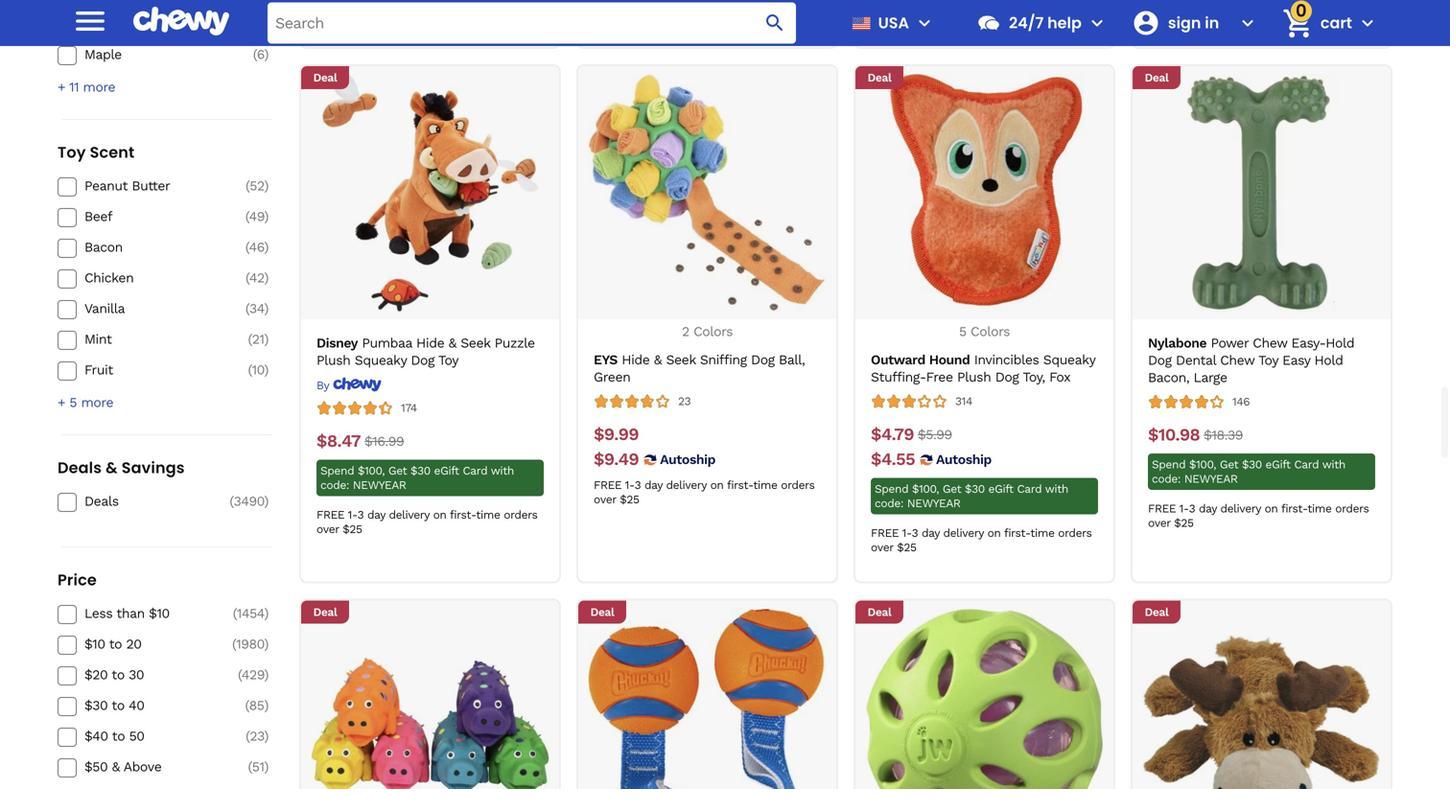 Task type: vqa. For each thing, say whether or not it's contained in the screenshot.


Task type: describe. For each thing, give the bounding box(es) containing it.
easy-
[[1292, 335, 1326, 351]]

more for + 11 more
[[83, 79, 115, 95]]

$10 inside "link"
[[149, 606, 170, 622]]

sign
[[1168, 12, 1202, 34]]

24/7 help link
[[969, 0, 1082, 46]]

power chew easy-hold dog dental chew toy easy hold bacon, large
[[1148, 335, 1355, 386]]

deals for deals
[[84, 494, 119, 510]]

usa
[[878, 12, 910, 34]]

1 vertical spatial 5
[[69, 395, 77, 411]]

174
[[401, 402, 417, 415]]

jw pet crackle heads ball dog toy, color varies, medium image
[[866, 609, 1104, 790]]

usa button
[[844, 0, 936, 46]]

deal for kong cozie marvin the moose plush dog toy, medium image
[[1145, 606, 1169, 619]]

$8.47 text field
[[317, 431, 361, 452]]

bacon,
[[1148, 370, 1190, 386]]

price
[[58, 569, 97, 591]]

$20 to 30
[[84, 667, 144, 683]]

outward hound invincibles squeaky stuffing-free plush dog toy, fox image
[[866, 74, 1104, 312]]

beef
[[84, 209, 112, 225]]

egift for 174
[[434, 464, 459, 478]]

$10 to 20
[[84, 637, 142, 652]]

314
[[956, 395, 973, 408]]

bacon
[[84, 239, 123, 255]]

( for 3490
[[230, 494, 234, 510]]

6
[[257, 46, 264, 62]]

( for 85
[[245, 698, 249, 714]]

( for 46
[[245, 239, 249, 255]]

mint link
[[84, 331, 221, 348]]

less than $10 link
[[84, 605, 221, 623]]

cart menu image
[[1357, 12, 1380, 35]]

colors for $9.49
[[694, 324, 733, 340]]

toy scent
[[58, 142, 135, 163]]

nylabone power chew easy-hold dog dental chew toy easy hold bacon, large image
[[1143, 74, 1381, 312]]

to for $40
[[112, 729, 125, 745]]

) for ( 34 )
[[264, 301, 269, 317]]

1 vertical spatial 23
[[250, 729, 264, 745]]

sign in
[[1168, 12, 1220, 34]]

( 429 )
[[238, 667, 269, 683]]

$10.98
[[1148, 425, 1200, 445]]

deal for multipet latex polka dot globlet squeaky pig dog toy, color varies, 4-in image
[[313, 606, 337, 619]]

( for 52
[[246, 178, 250, 194]]

vanilla link
[[84, 300, 221, 318]]

) for ( 429 )
[[264, 667, 269, 683]]

spend $100, get $30 egift card with code: newyear for 314
[[875, 482, 1069, 510]]

) for ( 3490 )
[[264, 494, 269, 510]]

squeaky inside pumbaa hide & seek puzzle plush squeaky dog toy
[[355, 353, 407, 368]]

$4.55
[[871, 449, 915, 470]]

24/7
[[1009, 12, 1044, 34]]

2 horizontal spatial card
[[1295, 458, 1319, 472]]

$9.49 text field
[[594, 449, 639, 470]]

$4.79
[[871, 425, 914, 445]]

$8.47 $16.99
[[317, 431, 404, 451]]

( for 10
[[248, 362, 252, 378]]

2 horizontal spatial with
[[1323, 458, 1346, 472]]

52
[[250, 178, 264, 194]]

deals & savings
[[58, 457, 185, 479]]

( for 1454
[[233, 606, 237, 622]]

egift for 314
[[989, 482, 1014, 496]]

cart link
[[1275, 0, 1353, 46]]

get for 174
[[388, 464, 407, 478]]

fox
[[1050, 369, 1071, 385]]

$5.99 text field
[[918, 425, 952, 446]]

46
[[249, 239, 264, 255]]

( for 21
[[248, 332, 252, 347]]

dog inside invincibles squeaky stuffing-free plush dog toy, fox
[[996, 369, 1019, 385]]

green
[[594, 369, 631, 385]]

1 vertical spatial hold
[[1315, 353, 1344, 368]]

puzzle
[[495, 335, 535, 351]]

free
[[927, 369, 953, 385]]

$5.99
[[918, 427, 952, 443]]

hide inside the hide & seek sniffing dog ball, green
[[622, 352, 650, 368]]

toy,
[[1023, 369, 1046, 385]]

bacon link
[[84, 239, 221, 256]]

maple
[[84, 46, 122, 62]]

ball,
[[779, 352, 805, 368]]

spend for 174
[[320, 464, 354, 478]]

eys
[[594, 352, 618, 368]]

autoship for $9.49
[[660, 452, 716, 468]]

+ 5 more
[[58, 395, 113, 411]]

10
[[252, 362, 264, 378]]

nylabone
[[1148, 335, 1207, 351]]

cart
[[1321, 12, 1353, 34]]

newyear for 314
[[907, 497, 961, 510]]

( 34 )
[[246, 301, 269, 317]]

( 85 )
[[245, 698, 269, 714]]

outward hound
[[871, 352, 970, 368]]

deal for jw pet crackle heads ball dog toy, color varies, medium image
[[868, 606, 892, 619]]

to for $10
[[109, 637, 122, 652]]

autoship for $4.55
[[936, 452, 992, 468]]

( 51 )
[[248, 759, 269, 775]]

50
[[129, 729, 144, 745]]

40
[[129, 698, 144, 714]]

34
[[250, 301, 264, 317]]

( 21 )
[[248, 332, 269, 347]]

toy inside power chew easy-hold dog dental chew toy easy hold bacon, large
[[1259, 353, 1279, 368]]

$100, for 174
[[358, 464, 385, 478]]

outward
[[871, 352, 926, 368]]

Product search field
[[268, 2, 796, 44]]

$50 & above
[[84, 759, 162, 775]]

$30 to 40
[[84, 698, 144, 714]]

( 6 )
[[253, 46, 269, 62]]

0 horizontal spatial toy
[[58, 142, 86, 163]]

0 vertical spatial chew
[[1253, 335, 1288, 351]]

1 horizontal spatial 5
[[959, 324, 967, 340]]

pumbaa hide & seek puzzle plush squeaky dog toy
[[317, 335, 535, 368]]

deal for outward hound invincibles squeaky stuffing-free plush dog toy, fox image
[[868, 71, 892, 84]]

2 horizontal spatial newyear
[[1185, 473, 1238, 486]]

eys hide & seek sniffing dog ball, green image
[[589, 74, 827, 312]]

large
[[1194, 370, 1228, 386]]

& for $50 & above
[[112, 759, 120, 775]]

( 46 )
[[245, 239, 269, 255]]

( 42 )
[[246, 270, 269, 286]]

) for ( 6 )
[[264, 46, 269, 62]]

fruit link
[[84, 362, 221, 379]]

( for 1980
[[232, 637, 236, 652]]

deal for nylabone power chew easy-hold dog dental chew toy easy hold bacon, large image
[[1145, 71, 1169, 84]]

toy inside pumbaa hide & seek puzzle plush squeaky dog toy
[[438, 353, 459, 368]]

$9.99 text field
[[594, 425, 639, 446]]

$9.49
[[594, 449, 639, 470]]

85
[[249, 698, 264, 714]]

power
[[1211, 335, 1249, 351]]

( 49 )
[[245, 209, 269, 225]]

menu image inside usa "popup button"
[[913, 12, 936, 35]]

card for 314
[[1017, 482, 1042, 496]]

stuffing-
[[871, 369, 927, 385]]

$16.99
[[365, 434, 404, 449]]

( 52 )
[[246, 178, 269, 194]]

to for $20
[[112, 667, 125, 683]]

2 horizontal spatial spend
[[1152, 458, 1186, 472]]

less than $10
[[84, 606, 170, 622]]

$40
[[84, 729, 108, 745]]



Task type: locate. For each thing, give the bounding box(es) containing it.
2 + from the top
[[58, 395, 65, 411]]

0 horizontal spatial 11
[[69, 79, 79, 95]]

to for $30
[[112, 698, 125, 714]]

$100, for 314
[[912, 482, 939, 496]]

$10.98 text field
[[1148, 425, 1200, 446]]

spend down "$8.47" text field
[[320, 464, 354, 478]]

( for 42
[[246, 270, 249, 286]]

1 horizontal spatial 11
[[255, 16, 264, 32]]

4 ) from the top
[[264, 209, 269, 225]]

5 up deals & savings
[[69, 395, 77, 411]]

( 1454 )
[[233, 606, 269, 622]]

seek
[[461, 335, 491, 351], [666, 352, 696, 368]]

2 colors from the left
[[971, 324, 1010, 340]]

1454
[[237, 606, 264, 622]]

$100, down $8.47 $16.99
[[358, 464, 385, 478]]

to inside $30 to 40 link
[[112, 698, 125, 714]]

( up 1980
[[233, 606, 237, 622]]

14 ) from the top
[[264, 698, 269, 714]]

+ 11 more
[[58, 79, 115, 95]]

1 vertical spatial chew
[[1221, 353, 1255, 368]]

deal
[[313, 71, 337, 84], [868, 71, 892, 84], [1145, 71, 1169, 84], [313, 606, 337, 619], [591, 606, 614, 619], [868, 606, 892, 619], [1145, 606, 1169, 619]]

invincibles squeaky stuffing-free plush dog toy, fox
[[871, 352, 1096, 385]]

2 horizontal spatial egift
[[1266, 458, 1291, 472]]

to inside $20 to 30 link
[[112, 667, 125, 683]]

menu image up maple
[[71, 2, 109, 40]]

get down $18.39 text field
[[1220, 458, 1239, 472]]

colors for $4.55
[[971, 324, 1010, 340]]

submit search image
[[764, 12, 787, 35]]

dog inside power chew easy-hold dog dental chew toy easy hold bacon, large
[[1148, 353, 1172, 368]]

$4.79 text field
[[871, 425, 914, 446]]

( right deals link
[[230, 494, 234, 510]]

code: for 314
[[875, 497, 904, 510]]

help
[[1048, 12, 1082, 34]]

1 horizontal spatial squeaky
[[1044, 352, 1096, 368]]

( up the 49
[[246, 178, 250, 194]]

1 vertical spatial +
[[58, 395, 65, 411]]

0 horizontal spatial 23
[[250, 729, 264, 745]]

1 horizontal spatial hide
[[622, 352, 650, 368]]

( for 23
[[246, 729, 250, 745]]

( down the ( 23 )
[[248, 759, 252, 775]]

1 colors from the left
[[694, 324, 733, 340]]

+ up toy scent
[[58, 79, 65, 95]]

) for ( 1980 )
[[264, 637, 269, 652]]

3490
[[234, 494, 264, 510]]

spend
[[1152, 458, 1186, 472], [320, 464, 354, 478], [875, 482, 909, 496]]

1 vertical spatial deals
[[84, 494, 119, 510]]

( up 46
[[245, 209, 249, 225]]

hide up green
[[622, 352, 650, 368]]

0 horizontal spatial squeaky
[[355, 353, 407, 368]]

) for ( 23 )
[[264, 729, 269, 745]]

( 3490 )
[[230, 494, 269, 510]]

0 vertical spatial +
[[58, 79, 65, 95]]

1 horizontal spatial $10
[[149, 606, 170, 622]]

sniffing
[[700, 352, 747, 368]]

) for ( 42 )
[[264, 270, 269, 286]]

seek left puzzle
[[461, 335, 491, 351]]

$4.79 $5.99
[[871, 425, 952, 445]]

) for ( 1454 )
[[264, 606, 269, 622]]

5 ) from the top
[[264, 239, 269, 255]]

0 horizontal spatial autoship
[[660, 452, 716, 468]]

) for ( 85 )
[[264, 698, 269, 714]]

1 horizontal spatial plush
[[957, 369, 991, 385]]

colors
[[694, 324, 733, 340], [971, 324, 1010, 340]]

(
[[253, 46, 257, 62], [246, 178, 250, 194], [245, 209, 249, 225], [245, 239, 249, 255], [246, 270, 249, 286], [246, 301, 250, 317], [248, 332, 252, 347], [248, 362, 252, 378], [230, 494, 234, 510], [233, 606, 237, 622], [232, 637, 236, 652], [238, 667, 242, 683], [245, 698, 249, 714], [246, 729, 250, 745], [248, 759, 252, 775]]

$100, down $10.98 $18.39
[[1190, 458, 1217, 472]]

more
[[83, 79, 115, 95], [81, 395, 113, 411]]

deal for chuckit! ultra duo tug tough dog toy, medium image
[[591, 606, 614, 619]]

0 horizontal spatial get
[[388, 464, 407, 478]]

hide right pumbaa
[[416, 335, 444, 351]]

with
[[1323, 458, 1346, 472], [491, 464, 514, 478], [1046, 482, 1069, 496]]

0 vertical spatial plush
[[317, 353, 351, 368]]

savings
[[122, 457, 185, 479]]

( down 34
[[248, 332, 252, 347]]

1 horizontal spatial card
[[1017, 482, 1042, 496]]

chewy image
[[333, 377, 382, 392]]

$18.39 text field
[[1204, 425, 1243, 446]]

spend for 314
[[875, 482, 909, 496]]

0 horizontal spatial egift
[[434, 464, 459, 478]]

to inside $40 to 50 link
[[112, 729, 125, 745]]

dog
[[751, 352, 775, 368], [411, 353, 435, 368], [1148, 353, 1172, 368], [996, 369, 1019, 385]]

& left puzzle
[[449, 335, 457, 351]]

invincibles
[[975, 352, 1039, 368]]

spend $100, get $30 egift card with code: newyear down $18.39 text field
[[1152, 458, 1346, 486]]

& inside the hide & seek sniffing dog ball, green
[[654, 352, 662, 368]]

time
[[754, 0, 778, 5], [1308, 0, 1332, 5], [754, 479, 778, 492], [1308, 502, 1332, 516], [476, 508, 500, 522], [1031, 527, 1055, 540]]

beef link
[[84, 208, 221, 226]]

)
[[264, 16, 269, 32], [264, 46, 269, 62], [264, 178, 269, 194], [264, 209, 269, 225], [264, 239, 269, 255], [264, 270, 269, 286], [264, 301, 269, 317], [264, 332, 269, 347], [264, 362, 269, 378], [264, 494, 269, 510], [264, 606, 269, 622], [264, 637, 269, 652], [264, 667, 269, 683], [264, 698, 269, 714], [264, 729, 269, 745], [264, 759, 269, 775]]

0 horizontal spatial spend
[[320, 464, 354, 478]]

) for ( 46 )
[[264, 239, 269, 255]]

spend down $10.98 text field
[[1152, 458, 1186, 472]]

Search text field
[[268, 2, 796, 44]]

) for ( 52 )
[[264, 178, 269, 194]]

plush down disney
[[317, 353, 351, 368]]

plush inside pumbaa hide & seek puzzle plush squeaky dog toy
[[317, 353, 351, 368]]

get for 314
[[943, 482, 962, 496]]

autoship
[[660, 452, 716, 468], [936, 452, 992, 468]]

by link
[[317, 377, 382, 393]]

11 up toy scent
[[69, 79, 79, 95]]

to left 20
[[109, 637, 122, 652]]

1 horizontal spatial 23
[[678, 395, 691, 408]]

& right eys
[[654, 352, 662, 368]]

chew up easy
[[1253, 335, 1288, 351]]

by
[[317, 379, 329, 392]]

free 1-3 day delivery on first-time orders over $25
[[594, 0, 815, 19], [1148, 0, 1370, 20], [594, 479, 815, 506], [1148, 502, 1370, 530], [317, 508, 538, 536], [871, 527, 1092, 554]]

0 vertical spatial $10
[[149, 606, 170, 622]]

dog down pumbaa
[[411, 353, 435, 368]]

card
[[1295, 458, 1319, 472], [463, 464, 488, 478], [1017, 482, 1042, 496]]

deal for disney pumbaa hide & seek puzzle plush squeaky dog toy image
[[313, 71, 337, 84]]

1 horizontal spatial autoship
[[936, 452, 992, 468]]

) for ( 49 )
[[264, 209, 269, 225]]

deals link
[[84, 493, 221, 511]]

11 )
[[255, 16, 269, 32]]

deals down the + 5 more
[[58, 457, 102, 479]]

cheese link
[[84, 15, 221, 33]]

newyear
[[1185, 473, 1238, 486], [353, 479, 406, 492], [907, 497, 961, 510]]

deals down deals & savings
[[84, 494, 119, 510]]

autoship down $5.99 text box
[[936, 452, 992, 468]]

to left 30
[[112, 667, 125, 683]]

1 horizontal spatial menu image
[[913, 12, 936, 35]]

card for 174
[[463, 464, 488, 478]]

+ up deals & savings
[[58, 395, 65, 411]]

0 horizontal spatial menu image
[[71, 2, 109, 40]]

with for 174
[[491, 464, 514, 478]]

$30 to 40 link
[[84, 698, 221, 715]]

1 vertical spatial $10
[[84, 637, 105, 652]]

15 ) from the top
[[264, 729, 269, 745]]

chewy home image
[[133, 0, 229, 42]]

429
[[242, 667, 264, 683]]

hound
[[929, 352, 970, 368]]

$50 & above link
[[84, 759, 221, 776]]

0 vertical spatial deals
[[58, 457, 102, 479]]

dog down invincibles
[[996, 369, 1019, 385]]

code: down $4.55 text field
[[875, 497, 904, 510]]

10 ) from the top
[[264, 494, 269, 510]]

seek inside the hide & seek sniffing dog ball, green
[[666, 352, 696, 368]]

0 vertical spatial hold
[[1326, 335, 1355, 351]]

0 vertical spatial hide
[[416, 335, 444, 351]]

1 ) from the top
[[264, 16, 269, 32]]

0 horizontal spatial hide
[[416, 335, 444, 351]]

$100,
[[1190, 458, 1217, 472], [358, 464, 385, 478], [912, 482, 939, 496]]

sign in link
[[1124, 0, 1233, 46]]

squeaky inside invincibles squeaky stuffing-free plush dog toy, fox
[[1044, 352, 1096, 368]]

newyear down $18.39 text field
[[1185, 473, 1238, 486]]

1 horizontal spatial get
[[943, 482, 962, 496]]

dog inside the hide & seek sniffing dog ball, green
[[751, 352, 775, 368]]

0 horizontal spatial newyear
[[353, 479, 406, 492]]

plush inside invincibles squeaky stuffing-free plush dog toy, fox
[[957, 369, 991, 385]]

24/7 help
[[1009, 12, 1082, 34]]

dog inside pumbaa hide & seek puzzle plush squeaky dog toy
[[411, 353, 435, 368]]

23 down the hide & seek sniffing dog ball, green
[[678, 395, 691, 408]]

code: for 174
[[320, 479, 349, 492]]

deals inside deals link
[[84, 494, 119, 510]]

hold
[[1326, 335, 1355, 351], [1315, 353, 1344, 368]]

& right $50 in the left bottom of the page
[[112, 759, 120, 775]]

( 1980 )
[[232, 637, 269, 652]]

0 horizontal spatial spend $100, get $30 egift card with code: newyear
[[320, 464, 514, 492]]

0 horizontal spatial code:
[[320, 479, 349, 492]]

( down 11 )
[[253, 46, 257, 62]]

0 vertical spatial 11
[[255, 16, 264, 32]]

49
[[249, 209, 264, 225]]

51
[[252, 759, 264, 775]]

1 autoship from the left
[[660, 452, 716, 468]]

13 ) from the top
[[264, 667, 269, 683]]

3 ) from the top
[[264, 178, 269, 194]]

23
[[678, 395, 691, 408], [250, 729, 264, 745]]

deals for deals & savings
[[58, 457, 102, 479]]

colors up invincibles
[[971, 324, 1010, 340]]

) for ( 21 )
[[264, 332, 269, 347]]

7 ) from the top
[[264, 301, 269, 317]]

items image
[[1281, 6, 1315, 40]]

( down 46
[[246, 270, 249, 286]]

5 up hound
[[959, 324, 967, 340]]

12 ) from the top
[[264, 637, 269, 652]]

chuckit! ultra duo tug tough dog toy, medium image
[[589, 609, 827, 790]]

1 horizontal spatial spend
[[875, 482, 909, 496]]

get
[[1220, 458, 1239, 472], [388, 464, 407, 478], [943, 482, 962, 496]]

( down 429
[[245, 698, 249, 714]]

$30
[[1242, 458, 1262, 472], [411, 464, 431, 478], [965, 482, 985, 496], [84, 698, 108, 714]]

dog up bacon,
[[1148, 353, 1172, 368]]

1 vertical spatial 11
[[69, 79, 79, 95]]

spend $100, get $30 egift card with code: newyear down $16.99 text box
[[320, 464, 514, 492]]

chew
[[1253, 335, 1288, 351], [1221, 353, 1255, 368]]

0 horizontal spatial with
[[491, 464, 514, 478]]

0 horizontal spatial $100,
[[358, 464, 385, 478]]

squeaky up fox
[[1044, 352, 1096, 368]]

to left 50
[[112, 729, 125, 745]]

23 down the ( 85 )
[[250, 729, 264, 745]]

cheese
[[84, 16, 130, 32]]

2 horizontal spatial $100,
[[1190, 458, 1217, 472]]

( down ( 21 )
[[248, 362, 252, 378]]

0 horizontal spatial seek
[[461, 335, 491, 351]]

+ for + 11 more
[[58, 79, 65, 95]]

newyear down $4.55 text field
[[907, 497, 961, 510]]

$10.98 $18.39
[[1148, 425, 1243, 445]]

2 horizontal spatial spend $100, get $30 egift card with code: newyear
[[1152, 458, 1346, 486]]

0 horizontal spatial $10
[[84, 637, 105, 652]]

autoship right $9.49
[[660, 452, 716, 468]]

1 vertical spatial seek
[[666, 352, 696, 368]]

( down ( 49 )
[[245, 239, 249, 255]]

get down $16.99 text box
[[388, 464, 407, 478]]

spend $100, get $30 egift card with code: newyear down $5.99 text box
[[875, 482, 1069, 510]]

2 horizontal spatial toy
[[1259, 353, 1279, 368]]

1 horizontal spatial seek
[[666, 352, 696, 368]]

spend down $4.55 text field
[[875, 482, 909, 496]]

plush
[[317, 353, 351, 368], [957, 369, 991, 385]]

( down ( 1454 )
[[232, 637, 236, 652]]

0 horizontal spatial card
[[463, 464, 488, 478]]

1 vertical spatial plush
[[957, 369, 991, 385]]

peanut butter
[[84, 178, 170, 194]]

hide & seek sniffing dog ball, green
[[594, 352, 805, 385]]

$4.55 text field
[[871, 449, 915, 470]]

16 ) from the top
[[264, 759, 269, 775]]

( for 6
[[253, 46, 257, 62]]

2
[[682, 324, 690, 340]]

easy
[[1283, 353, 1311, 368]]

menu image
[[71, 2, 109, 40], [913, 12, 936, 35]]

$10 right than
[[149, 606, 170, 622]]

6 ) from the top
[[264, 270, 269, 286]]

chew down power
[[1221, 353, 1255, 368]]

( down 85
[[246, 729, 250, 745]]

hide inside pumbaa hide & seek puzzle plush squeaky dog toy
[[416, 335, 444, 351]]

42
[[249, 270, 264, 286]]

0 horizontal spatial colors
[[694, 324, 733, 340]]

1 horizontal spatial newyear
[[907, 497, 961, 510]]

in
[[1205, 12, 1220, 34]]

1 horizontal spatial $100,
[[912, 482, 939, 496]]

more down maple
[[83, 79, 115, 95]]

day
[[645, 0, 663, 5], [1199, 0, 1217, 5], [645, 479, 663, 492], [1199, 502, 1217, 516], [367, 508, 385, 522], [922, 527, 940, 540]]

2 ) from the top
[[264, 46, 269, 62]]

( down 1980
[[238, 667, 242, 683]]

& inside pumbaa hide & seek puzzle plush squeaky dog toy
[[449, 335, 457, 351]]

dog left ball,
[[751, 352, 775, 368]]

1 horizontal spatial colors
[[971, 324, 1010, 340]]

9 ) from the top
[[264, 362, 269, 378]]

2 horizontal spatial get
[[1220, 458, 1239, 472]]

146
[[1233, 395, 1250, 409]]

& left savings
[[106, 457, 118, 479]]

menu image right usa
[[913, 12, 936, 35]]

code: down "$8.47" text field
[[320, 479, 349, 492]]

chicken
[[84, 270, 134, 286]]

disney pumbaa hide & seek puzzle plush squeaky dog toy image
[[311, 74, 549, 312]]

get down $5.99 text box
[[943, 482, 962, 496]]

egift
[[1266, 458, 1291, 472], [434, 464, 459, 478], [989, 482, 1014, 496]]

code: down $10.98 text field
[[1152, 473, 1181, 486]]

$18.39
[[1204, 427, 1243, 443]]

( for 34
[[246, 301, 250, 317]]

plush up 314 in the right of the page
[[957, 369, 991, 385]]

2 horizontal spatial code:
[[1152, 473, 1181, 486]]

$16.99 text field
[[365, 431, 404, 452]]

above
[[124, 759, 162, 775]]

to left 40
[[112, 698, 125, 714]]

over
[[594, 6, 616, 19], [1148, 6, 1171, 20], [594, 493, 616, 506], [1148, 517, 1171, 530], [317, 523, 339, 536], [871, 541, 894, 554]]

+ for + 5 more
[[58, 395, 65, 411]]

more down "fruit"
[[81, 395, 113, 411]]

with for 314
[[1046, 482, 1069, 496]]

kong cozie marvin the moose plush dog toy, medium image
[[1143, 609, 1381, 790]]

1 vertical spatial more
[[81, 395, 113, 411]]

multipet latex polka dot globlet squeaky pig dog toy, color varies, 4-in image
[[311, 609, 549, 790]]

1 horizontal spatial toy
[[438, 353, 459, 368]]

butter
[[132, 178, 170, 194]]

help menu image
[[1086, 12, 1109, 35]]

pumbaa
[[362, 335, 412, 351]]

( down 42
[[246, 301, 250, 317]]

seek down 2
[[666, 352, 696, 368]]

vanilla
[[84, 301, 125, 317]]

0 horizontal spatial 5
[[69, 395, 77, 411]]

( for 49
[[245, 209, 249, 225]]

& for hide & seek sniffing dog ball, green
[[654, 352, 662, 368]]

1980
[[236, 637, 264, 652]]

0 horizontal spatial plush
[[317, 353, 351, 368]]

chewy support image
[[977, 11, 1002, 35]]

scent
[[90, 142, 135, 163]]

0 vertical spatial 23
[[678, 395, 691, 408]]

20
[[126, 637, 142, 652]]

5 colors
[[959, 324, 1010, 340]]

squeaky down pumbaa
[[355, 353, 407, 368]]

8 ) from the top
[[264, 332, 269, 347]]

1 horizontal spatial code:
[[875, 497, 904, 510]]

0 vertical spatial more
[[83, 79, 115, 95]]

0 vertical spatial 5
[[959, 324, 967, 340]]

1 horizontal spatial spend $100, get $30 egift card with code: newyear
[[875, 482, 1069, 510]]

1 + from the top
[[58, 79, 65, 95]]

1 horizontal spatial egift
[[989, 482, 1014, 496]]

11 up 6
[[255, 16, 264, 32]]

more for + 5 more
[[81, 395, 113, 411]]

seek inside pumbaa hide & seek puzzle plush squeaky dog toy
[[461, 335, 491, 351]]

$40 to 50
[[84, 729, 144, 745]]

peanut
[[84, 178, 128, 194]]

to inside $10 to 20 link
[[109, 637, 122, 652]]

( for 429
[[238, 667, 242, 683]]

) for ( 10 )
[[264, 362, 269, 378]]

1 vertical spatial hide
[[622, 352, 650, 368]]

2 autoship from the left
[[936, 452, 992, 468]]

on
[[711, 0, 724, 5], [1265, 0, 1278, 5], [711, 479, 724, 492], [1265, 502, 1278, 516], [433, 508, 447, 522], [988, 527, 1001, 540]]

2 colors
[[682, 324, 733, 340]]

$100, down $4.55 text field
[[912, 482, 939, 496]]

0 vertical spatial seek
[[461, 335, 491, 351]]

spend $100, get $30 egift card with code: newyear for 174
[[320, 464, 514, 492]]

1 horizontal spatial with
[[1046, 482, 1069, 496]]

( for 51
[[248, 759, 252, 775]]

$10 up $20
[[84, 637, 105, 652]]

newyear for 174
[[353, 479, 406, 492]]

& for deals & savings
[[106, 457, 118, 479]]

$40 to 50 link
[[84, 728, 221, 746]]

30
[[129, 667, 144, 683]]

) for ( 51 )
[[264, 759, 269, 775]]

11 ) from the top
[[264, 606, 269, 622]]

newyear down $16.99 text box
[[353, 479, 406, 492]]

account menu image
[[1237, 12, 1260, 35]]

disney
[[317, 335, 358, 351]]

colors right 2
[[694, 324, 733, 340]]



